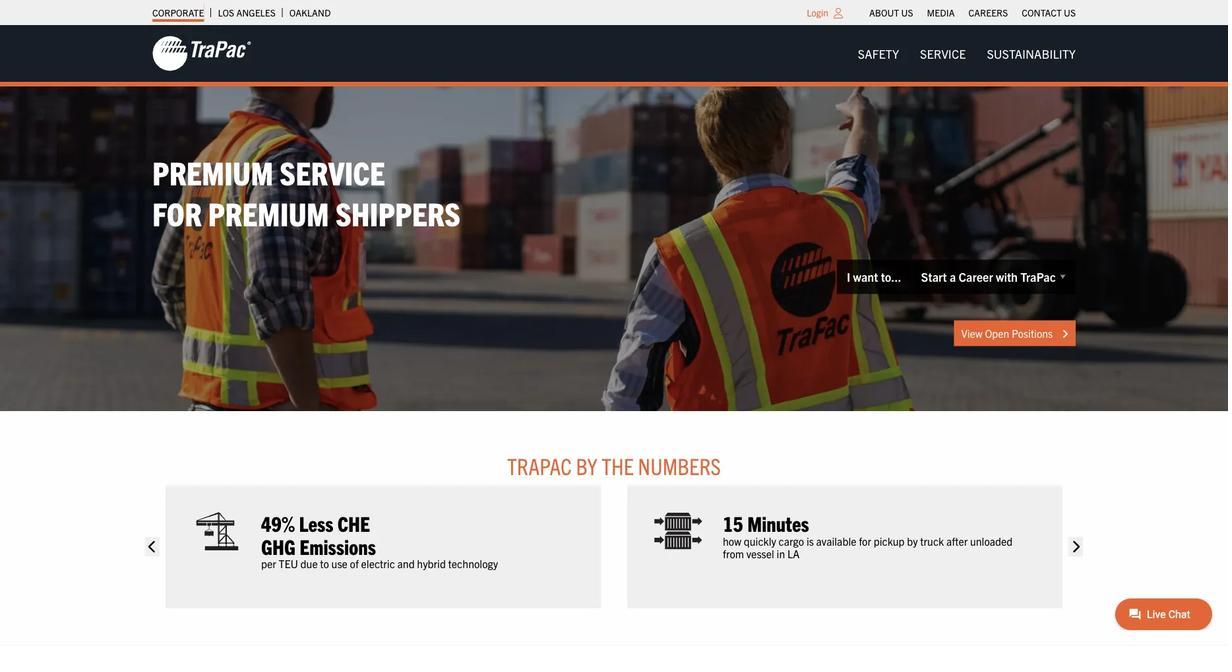 Task type: locate. For each thing, give the bounding box(es) containing it.
open
[[986, 326, 1010, 339]]

0 vertical spatial menu bar
[[863, 3, 1083, 22]]

49% less che ghg emissions per teu due to use of electric and hybrid technology
[[261, 510, 498, 570]]

1 us from the left
[[902, 7, 914, 18]]

to
[[320, 556, 329, 570]]

safety
[[858, 46, 900, 61]]

corporate image
[[152, 35, 251, 72]]

numbers
[[638, 451, 721, 480]]

0 horizontal spatial solid image
[[145, 537, 160, 557]]

contact us
[[1022, 7, 1076, 18]]

contact
[[1022, 7, 1062, 18]]

solid image
[[145, 537, 160, 557], [1069, 537, 1084, 557]]

1 horizontal spatial us
[[1064, 7, 1076, 18]]

che
[[338, 510, 370, 536]]

15
[[723, 510, 744, 536]]

media
[[928, 7, 955, 18]]

1 vertical spatial menu bar
[[848, 40, 1087, 67]]

menu bar up service link
[[863, 3, 1083, 22]]

for
[[152, 193, 202, 232]]

is
[[807, 534, 814, 547]]

use
[[332, 556, 348, 570]]

us for contact us
[[1064, 7, 1076, 18]]

how
[[723, 534, 742, 547]]

2 solid image from the left
[[1069, 537, 1084, 557]]

menu bar
[[863, 3, 1083, 22], [848, 40, 1087, 67]]

oakland link
[[290, 3, 331, 22]]

pickup
[[874, 534, 905, 547]]

menu bar down careers
[[848, 40, 1087, 67]]

us right the contact
[[1064, 7, 1076, 18]]

from
[[723, 547, 744, 560]]

corporate link
[[152, 3, 204, 22]]

us for about us
[[902, 7, 914, 18]]

electric
[[361, 556, 395, 570]]

about us
[[870, 7, 914, 18]]

by
[[908, 534, 918, 547]]

us right the about
[[902, 7, 914, 18]]

shippers
[[336, 193, 461, 232]]

premium
[[152, 151, 273, 191], [208, 193, 329, 232]]

menu bar containing about us
[[863, 3, 1083, 22]]

2 us from the left
[[1064, 7, 1076, 18]]

15 minutes how quickly cargo is available for pickup by truck after unloaded from vessel in la
[[723, 510, 1013, 560]]

teu
[[279, 556, 298, 570]]

emissions
[[300, 533, 376, 558]]

service inside "premium service for premium shippers"
[[280, 151, 385, 191]]

want
[[854, 269, 879, 284]]

1 horizontal spatial solid image
[[1069, 537, 1084, 557]]

1 vertical spatial service
[[280, 151, 385, 191]]

0 horizontal spatial service
[[280, 151, 385, 191]]

quickly
[[744, 534, 777, 547]]

positions
[[1012, 326, 1053, 339]]

0 horizontal spatial us
[[902, 7, 914, 18]]

technology
[[448, 556, 498, 570]]

service
[[921, 46, 966, 61], [280, 151, 385, 191]]

1 horizontal spatial service
[[921, 46, 966, 61]]

0 vertical spatial service
[[921, 46, 966, 61]]

light image
[[834, 8, 843, 18]]

minutes
[[748, 510, 810, 536]]

us
[[902, 7, 914, 18], [1064, 7, 1076, 18]]



Task type: describe. For each thing, give the bounding box(es) containing it.
service link
[[910, 40, 977, 67]]

los angeles link
[[218, 3, 276, 22]]

for
[[859, 534, 872, 547]]

sustainability
[[987, 46, 1076, 61]]

contact us link
[[1022, 3, 1076, 22]]

i want to...
[[847, 269, 902, 284]]

view
[[962, 326, 983, 339]]

by
[[576, 451, 598, 480]]

ghg
[[261, 533, 296, 558]]

los
[[218, 7, 234, 18]]

safety link
[[848, 40, 910, 67]]

angeles
[[236, 7, 276, 18]]

los angeles
[[218, 7, 276, 18]]

menu bar containing safety
[[848, 40, 1087, 67]]

hybrid
[[417, 556, 446, 570]]

about
[[870, 7, 900, 18]]

0 vertical spatial premium
[[152, 151, 273, 191]]

due
[[301, 556, 318, 570]]

of
[[350, 556, 359, 570]]

in
[[777, 547, 785, 560]]

49%
[[261, 510, 295, 536]]

the
[[602, 451, 634, 480]]

and
[[398, 556, 415, 570]]

careers
[[969, 7, 1008, 18]]

la
[[788, 547, 800, 560]]

corporate
[[152, 7, 204, 18]]

solid image
[[1062, 328, 1069, 339]]

truck
[[921, 534, 944, 547]]

view open positions
[[962, 326, 1056, 339]]

1 vertical spatial premium
[[208, 193, 329, 232]]

login link
[[807, 7, 829, 18]]

premium service for premium shippers
[[152, 151, 461, 232]]

trapac by the numbers
[[507, 451, 721, 480]]

about us link
[[870, 3, 914, 22]]

less
[[299, 510, 333, 536]]

trapac
[[507, 451, 572, 480]]

after
[[947, 534, 968, 547]]

per
[[261, 556, 276, 570]]

to...
[[881, 269, 902, 284]]

available
[[817, 534, 857, 547]]

cargo
[[779, 534, 805, 547]]

view open positions link
[[954, 320, 1076, 346]]

vessel
[[747, 547, 775, 560]]

i
[[847, 269, 851, 284]]

sustainability link
[[977, 40, 1087, 67]]

careers link
[[969, 3, 1008, 22]]

media link
[[928, 3, 955, 22]]

service inside service link
[[921, 46, 966, 61]]

unloaded
[[971, 534, 1013, 547]]

oakland
[[290, 7, 331, 18]]

login
[[807, 7, 829, 18]]

1 solid image from the left
[[145, 537, 160, 557]]



Task type: vqa. For each thing, say whether or not it's contained in the screenshot.
TEU
yes



